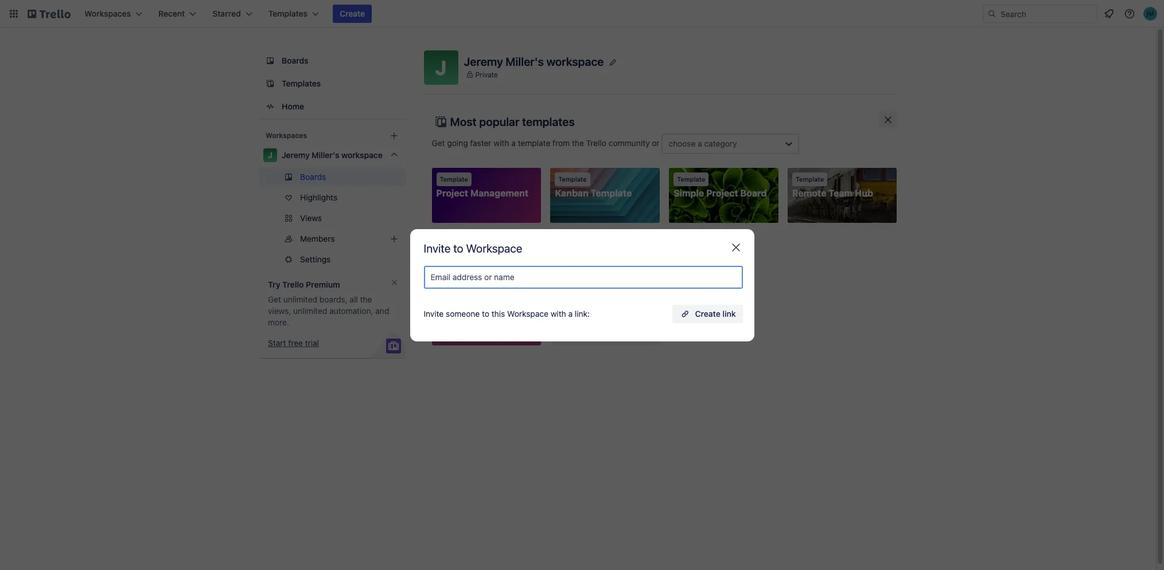 Task type: describe. For each thing, give the bounding box(es) containing it.
popular
[[479, 115, 520, 129]]

0 vertical spatial with
[[494, 138, 509, 148]]

someone
[[446, 309, 480, 319]]

close image
[[729, 241, 743, 255]]

switch to… image
[[8, 8, 20, 20]]

template right kanban
[[591, 188, 632, 199]]

get going faster with a template from the trello community or
[[432, 138, 662, 148]]

1 horizontal spatial a
[[568, 309, 573, 319]]

try
[[268, 280, 280, 290]]

workspaces
[[265, 131, 307, 140]]

your boards
[[455, 273, 508, 283]]

1 horizontal spatial get
[[432, 138, 445, 148]]

get inside try trello premium get unlimited boards, all the views, unlimited automation, and more.
[[268, 295, 281, 305]]

invite someone to this workspace with a link:
[[424, 309, 590, 319]]

simple
[[674, 188, 704, 199]]

open information menu image
[[1124, 8, 1136, 20]]

members
[[300, 234, 335, 244]]

most popular templates
[[450, 115, 575, 129]]

remote
[[792, 188, 827, 199]]

settings link
[[259, 251, 405, 269]]

1 vertical spatial with
[[551, 309, 566, 319]]

create link button
[[672, 305, 743, 323]]

1 horizontal spatial the
[[461, 233, 473, 243]]

1 vertical spatial template
[[489, 233, 521, 243]]

settings
[[300, 255, 330, 265]]

template for remote
[[796, 176, 824, 183]]

jeremy miller (jeremymiller198) image
[[1144, 7, 1157, 21]]

board
[[740, 188, 767, 199]]

Email address or name text field
[[431, 269, 741, 285]]

views,
[[268, 306, 291, 316]]

templates
[[522, 115, 575, 129]]

1 vertical spatial miller's
[[312, 150, 339, 160]]

0 vertical spatial to
[[453, 242, 463, 255]]

template for kanban
[[559, 176, 587, 183]]

most
[[450, 115, 477, 129]]

choose a category
[[669, 139, 737, 149]]

create new board
[[572, 313, 638, 323]]

try trello premium get unlimited boards, all the views, unlimited automation, and more.
[[268, 280, 389, 328]]

templates
[[281, 79, 321, 88]]

highlights
[[300, 193, 337, 203]]

home image
[[263, 100, 277, 114]]

invite for invite to workspace
[[424, 242, 451, 255]]

template board image
[[263, 77, 277, 91]]

create link
[[695, 309, 736, 319]]

trial
[[305, 339, 319, 348]]

browse the full template gallery link
[[432, 233, 548, 243]]

0 notifications image
[[1102, 7, 1116, 21]]

trello inside try trello premium get unlimited boards, all the views, unlimited automation, and more.
[[282, 280, 304, 290]]

private
[[475, 70, 498, 79]]

0 vertical spatial workspace
[[547, 55, 604, 68]]

boards
[[477, 273, 508, 283]]

full
[[475, 233, 487, 243]]

the for try trello premium get unlimited boards, all the views, unlimited automation, and more.
[[360, 295, 372, 305]]

and
[[375, 306, 389, 316]]

0 vertical spatial unlimited
[[283, 295, 317, 305]]

j inside j "button"
[[435, 56, 447, 79]]

board
[[616, 313, 638, 323]]

0 horizontal spatial jeremy
[[281, 150, 309, 160]]

template for project
[[440, 176, 468, 183]]

project inside template project management
[[436, 188, 468, 199]]

1 vertical spatial boards
[[300, 172, 326, 182]]

hub
[[855, 188, 873, 199]]

j button
[[424, 50, 458, 85]]



Task type: vqa. For each thing, say whether or not it's contained in the screenshot.
the leftmost GET
yes



Task type: locate. For each thing, give the bounding box(es) containing it.
the inside try trello premium get unlimited boards, all the views, unlimited automation, and more.
[[360, 295, 372, 305]]

boards up templates
[[281, 56, 308, 65]]

0 horizontal spatial a
[[511, 138, 516, 148]]

from
[[553, 138, 570, 148]]

get up views,
[[268, 295, 281, 305]]

workspace up highlights link at the top of page
[[341, 150, 382, 160]]

jeremy down workspaces
[[281, 150, 309, 160]]

0 vertical spatial boards link
[[259, 50, 405, 71]]

start free trial
[[268, 339, 319, 348]]

j down workspaces
[[268, 150, 272, 160]]

project left board
[[706, 188, 738, 199]]

boards link
[[259, 50, 405, 71], [259, 168, 405, 186]]

the right from
[[572, 138, 584, 148]]

1 vertical spatial get
[[268, 295, 281, 305]]

premium
[[306, 280, 340, 290]]

0 vertical spatial boards
[[281, 56, 308, 65]]

1 project from the left
[[436, 188, 468, 199]]

template down going at the left
[[440, 176, 468, 183]]

project up browse
[[436, 188, 468, 199]]

1 horizontal spatial jeremy miller's workspace
[[464, 55, 604, 68]]

0 vertical spatial get
[[432, 138, 445, 148]]

1 horizontal spatial trello
[[586, 138, 607, 148]]

0 horizontal spatial with
[[494, 138, 509, 148]]

create inside button
[[695, 309, 721, 319]]

1 horizontal spatial to
[[482, 309, 489, 319]]

template up simple on the top
[[677, 176, 705, 183]]

board image
[[263, 54, 277, 68]]

create for create
[[340, 9, 365, 18]]

create
[[340, 9, 365, 18], [695, 309, 721, 319], [572, 313, 597, 323]]

the left full
[[461, 233, 473, 243]]

0 vertical spatial miller's
[[506, 55, 544, 68]]

workspace
[[547, 55, 604, 68], [341, 150, 382, 160]]

template kanban template
[[555, 176, 632, 199]]

1 vertical spatial boards link
[[259, 168, 405, 186]]

Search field
[[997, 5, 1097, 22]]

2 boards link from the top
[[259, 168, 405, 186]]

views
[[300, 213, 322, 223]]

template inside template simple project board
[[677, 176, 705, 183]]

or
[[652, 138, 660, 148]]

the right all
[[360, 295, 372, 305]]

0 horizontal spatial the
[[360, 295, 372, 305]]

gallery
[[524, 233, 548, 243]]

boards up highlights
[[300, 172, 326, 182]]

template right full
[[489, 233, 521, 243]]

template remote team hub
[[792, 176, 873, 199]]

1 vertical spatial workspace
[[507, 309, 549, 319]]

category
[[704, 139, 737, 149]]

miller's
[[506, 55, 544, 68], [312, 150, 339, 160]]

1 horizontal spatial j
[[435, 56, 447, 79]]

0 horizontal spatial create
[[340, 9, 365, 18]]

a
[[511, 138, 516, 148], [698, 139, 702, 149], [568, 309, 573, 319]]

a left link:
[[568, 309, 573, 319]]

1 vertical spatial jeremy miller's workspace
[[281, 150, 382, 160]]

choose
[[669, 139, 696, 149]]

create for create link
[[695, 309, 721, 319]]

1 vertical spatial j
[[268, 150, 272, 160]]

going
[[447, 138, 468, 148]]

automation,
[[329, 306, 373, 316]]

1 boards link from the top
[[259, 50, 405, 71]]

1 vertical spatial unlimited
[[293, 306, 327, 316]]

home
[[281, 102, 304, 111]]

more.
[[268, 318, 289, 328]]

1 vertical spatial invite
[[424, 309, 444, 319]]

this
[[492, 309, 505, 319]]

create a workspace image
[[387, 129, 401, 143]]

2 invite from the top
[[424, 309, 444, 319]]

free
[[288, 339, 303, 348]]

0 horizontal spatial trello
[[282, 280, 304, 290]]

unlimited up views,
[[283, 295, 317, 305]]

1 horizontal spatial with
[[551, 309, 566, 319]]

project
[[436, 188, 468, 199], [706, 188, 738, 199]]

a down most popular templates
[[511, 138, 516, 148]]

trello left community
[[586, 138, 607, 148]]

to
[[453, 242, 463, 255], [482, 309, 489, 319]]

template down templates
[[518, 138, 550, 148]]

0 horizontal spatial miller's
[[312, 150, 339, 160]]

0 horizontal spatial project
[[436, 188, 468, 199]]

1 vertical spatial workspace
[[341, 150, 382, 160]]

new
[[599, 313, 614, 323]]

1 vertical spatial jeremy
[[281, 150, 309, 160]]

workspace right "this"
[[507, 309, 549, 319]]

2 vertical spatial the
[[360, 295, 372, 305]]

1 invite from the top
[[424, 242, 451, 255]]

0 vertical spatial the
[[572, 138, 584, 148]]

start
[[268, 339, 286, 348]]

0 vertical spatial jeremy miller's workspace
[[464, 55, 604, 68]]

invite
[[424, 242, 451, 255], [424, 309, 444, 319]]

community
[[609, 138, 650, 148]]

0 horizontal spatial get
[[268, 295, 281, 305]]

boards
[[281, 56, 308, 65], [300, 172, 326, 182]]

workspace down primary element
[[547, 55, 604, 68]]

project inside template simple project board
[[706, 188, 738, 199]]

0 vertical spatial invite
[[424, 242, 451, 255]]

highlights link
[[259, 189, 405, 207]]

jeremy up private
[[464, 55, 503, 68]]

0 vertical spatial workspace
[[466, 242, 522, 255]]

invite left 'someone'
[[424, 309, 444, 319]]

create for create new board
[[572, 313, 597, 323]]

invite right add icon
[[424, 242, 451, 255]]

views link
[[259, 209, 405, 228]]

members link
[[259, 230, 405, 248]]

the for get going faster with a template from the trello community or
[[572, 138, 584, 148]]

search image
[[988, 9, 997, 18]]

template up kanban
[[559, 176, 587, 183]]

the
[[572, 138, 584, 148], [461, 233, 473, 243], [360, 295, 372, 305]]

0 horizontal spatial j
[[268, 150, 272, 160]]

faster
[[470, 138, 492, 148]]

0 horizontal spatial to
[[453, 242, 463, 255]]

jeremy miller's workspace up highlights link at the top of page
[[281, 150, 382, 160]]

with left link:
[[551, 309, 566, 319]]

0 vertical spatial template
[[518, 138, 550, 148]]

create button
[[333, 5, 372, 23]]

with right faster at the top left
[[494, 138, 509, 148]]

2 project from the left
[[706, 188, 738, 199]]

jeremy miller's workspace up private
[[464, 55, 604, 68]]

link:
[[575, 309, 590, 319]]

2 horizontal spatial the
[[572, 138, 584, 148]]

2 horizontal spatial create
[[695, 309, 721, 319]]

browse the full template gallery
[[432, 233, 548, 243]]

0 horizontal spatial jeremy miller's workspace
[[281, 150, 382, 160]]

all
[[349, 295, 358, 305]]

jeremy miller's workspace
[[464, 55, 604, 68], [281, 150, 382, 160]]

template
[[440, 176, 468, 183], [559, 176, 587, 183], [677, 176, 705, 183], [796, 176, 824, 183], [591, 188, 632, 199]]

unlimited
[[283, 295, 317, 305], [293, 306, 327, 316]]

1 horizontal spatial miller's
[[506, 55, 544, 68]]

1 horizontal spatial jeremy
[[464, 55, 503, 68]]

primary element
[[0, 0, 1164, 28]]

template simple project board
[[674, 176, 767, 199]]

workspace up boards
[[466, 242, 522, 255]]

template up remote
[[796, 176, 824, 183]]

boards link up templates link
[[259, 50, 405, 71]]

0 vertical spatial trello
[[586, 138, 607, 148]]

j left private
[[435, 56, 447, 79]]

template for simple
[[677, 176, 705, 183]]

template
[[518, 138, 550, 148], [489, 233, 521, 243]]

create inside 'button'
[[340, 9, 365, 18]]

0 vertical spatial jeremy
[[464, 55, 503, 68]]

workspace
[[466, 242, 522, 255], [507, 309, 549, 319]]

browse
[[432, 233, 459, 243]]

template project management
[[436, 176, 529, 199]]

invite to workspace
[[424, 242, 522, 255]]

1 vertical spatial the
[[461, 233, 473, 243]]

to left full
[[453, 242, 463, 255]]

1 horizontal spatial create
[[572, 313, 597, 323]]

kanban
[[555, 188, 589, 199]]

a right choose
[[698, 139, 702, 149]]

invite for invite someone to this workspace with a link:
[[424, 309, 444, 319]]

boards,
[[319, 295, 347, 305]]

1 vertical spatial trello
[[282, 280, 304, 290]]

1 horizontal spatial project
[[706, 188, 738, 199]]

link
[[723, 309, 736, 319]]

template inside template project management
[[440, 176, 468, 183]]

0 horizontal spatial workspace
[[341, 150, 382, 160]]

trello
[[586, 138, 607, 148], [282, 280, 304, 290]]

start free trial button
[[268, 338, 319, 349]]

boards link up highlights link at the top of page
[[259, 168, 405, 186]]

add image
[[387, 232, 401, 246]]

with
[[494, 138, 509, 148], [551, 309, 566, 319]]

home link
[[259, 96, 405, 117]]

team
[[829, 188, 853, 199]]

templates link
[[259, 73, 405, 94]]

1 vertical spatial to
[[482, 309, 489, 319]]

trello right try
[[282, 280, 304, 290]]

template inside template remote team hub
[[796, 176, 824, 183]]

to left "this"
[[482, 309, 489, 319]]

j
[[435, 56, 447, 79], [268, 150, 272, 160]]

your
[[455, 273, 475, 283]]

get left going at the left
[[432, 138, 445, 148]]

1 horizontal spatial workspace
[[547, 55, 604, 68]]

2 horizontal spatial a
[[698, 139, 702, 149]]

get
[[432, 138, 445, 148], [268, 295, 281, 305]]

unlimited down boards,
[[293, 306, 327, 316]]

0 vertical spatial j
[[435, 56, 447, 79]]

management
[[470, 188, 529, 199]]

jeremy
[[464, 55, 503, 68], [281, 150, 309, 160]]



